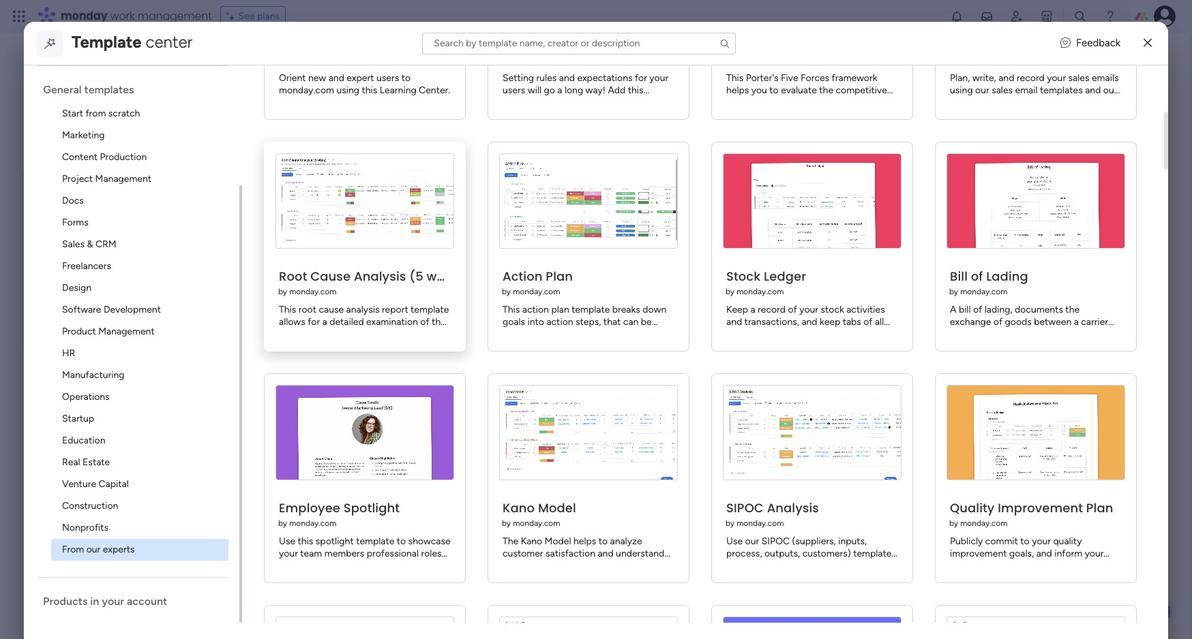 Task type: locate. For each thing, give the bounding box(es) containing it.
monday.com inside sipoc analysis by monday.com
[[737, 518, 784, 528]]

notifications image
[[950, 10, 964, 23]]

sipoc analysis by monday.com
[[726, 499, 819, 528]]

sales & crm
[[62, 239, 116, 250]]

analysis inside sipoc analysis by monday.com
[[767, 499, 819, 516]]

by down sipoc
[[726, 518, 735, 528]]

analysis right sipoc
[[767, 499, 819, 516]]

by inside 'root cause analysis (5 whys) by monday.com'
[[278, 286, 287, 296]]

action plan by monday.com
[[502, 267, 573, 296]]

1 vertical spatial analysis
[[767, 499, 819, 516]]

template
[[72, 32, 142, 52]]

monday.com down new
[[279, 84, 334, 95]]

0 horizontal spatial analysis
[[354, 267, 406, 284]]

project
[[62, 173, 93, 185]]

0 horizontal spatial plan
[[546, 267, 573, 284]]

management
[[95, 173, 151, 185], [98, 326, 155, 338]]

lading
[[987, 267, 1029, 284]]

close image
[[1144, 38, 1152, 48]]

products in your account heading
[[43, 595, 239, 610]]

action
[[503, 267, 543, 284]]

monday.com down employee
[[289, 518, 337, 528]]

monday marketplace image
[[1040, 10, 1054, 23]]

work
[[110, 8, 135, 24]]

sales
[[62, 239, 85, 250]]

root
[[279, 267, 307, 284]]

monday.com down cause
[[289, 286, 337, 296]]

0 vertical spatial analysis
[[354, 267, 406, 284]]

feedback
[[1077, 37, 1121, 49]]

stock ledger by monday.com
[[726, 267, 807, 296]]

employee spotlight by monday.com
[[278, 499, 400, 528]]

1 horizontal spatial plan
[[1087, 499, 1114, 516]]

0 vertical spatial plan
[[546, 267, 573, 284]]

None search field
[[423, 32, 736, 54]]

real estate
[[62, 457, 110, 469]]

by down stock
[[726, 286, 735, 296]]

new
[[308, 71, 326, 83]]

monday.com down sipoc
[[737, 518, 784, 528]]

list box containing general templates
[[37, 65, 242, 624]]

monday.com down stock
[[737, 286, 784, 296]]

analysis left (5
[[354, 267, 406, 284]]

monday.com inside employee spotlight by monday.com
[[289, 518, 337, 528]]

experts
[[103, 544, 135, 556]]

root cause analysis (5 whys) by monday.com
[[278, 267, 465, 296]]

by
[[278, 286, 287, 296], [502, 286, 511, 296], [726, 286, 735, 296], [950, 286, 959, 296], [278, 518, 287, 528], [502, 518, 511, 528], [726, 518, 735, 528], [950, 518, 959, 528]]

to
[[402, 71, 411, 83]]

monday.com down the quality
[[961, 518, 1008, 528]]

by inside action plan by monday.com
[[502, 286, 511, 296]]

see plans
[[239, 10, 280, 22]]

plan right action
[[546, 267, 573, 284]]

start
[[62, 108, 83, 119]]

construction
[[62, 501, 118, 512]]

whys)
[[427, 267, 465, 284]]

by down action
[[502, 286, 511, 296]]

forms
[[62, 217, 89, 229]]

cause
[[311, 267, 351, 284]]

center
[[146, 32, 193, 52]]

crm
[[95, 239, 116, 250]]

list box
[[37, 65, 242, 624]]

venture capital
[[62, 479, 129, 491]]

by down the quality
[[950, 518, 959, 528]]

software
[[62, 304, 101, 316]]

by down bill
[[950, 286, 959, 296]]

products
[[43, 596, 88, 609]]

product management
[[62, 326, 155, 338]]

in
[[90, 596, 99, 609]]

select product image
[[12, 10, 26, 23]]

1 horizontal spatial analysis
[[767, 499, 819, 516]]

plan right improvement
[[1087, 499, 1114, 516]]

by inside quality improvement plan by monday.com
[[950, 518, 959, 528]]

by down root on the top left of page
[[278, 286, 287, 296]]

our
[[86, 544, 100, 556]]

management for project management
[[95, 173, 151, 185]]

by inside sipoc analysis by monday.com
[[726, 518, 735, 528]]

improvement
[[998, 499, 1083, 516]]

1 vertical spatial management
[[98, 326, 155, 338]]

monday
[[61, 8, 107, 24]]

&
[[87, 239, 93, 250]]

scratch
[[108, 108, 140, 119]]

employee
[[279, 499, 340, 516]]

monday.com down "kano"
[[513, 518, 560, 528]]

by inside employee spotlight by monday.com
[[278, 518, 287, 528]]

bill
[[950, 267, 968, 284]]

management down development
[[98, 326, 155, 338]]

spotlight
[[344, 499, 400, 516]]

this
[[362, 84, 377, 95]]

quality improvement plan by monday.com
[[950, 499, 1114, 528]]

monday.com inside kano model by monday.com
[[513, 518, 560, 528]]

0 vertical spatial management
[[95, 173, 151, 185]]

general
[[43, 83, 82, 96]]

nonprofits
[[62, 523, 109, 534]]

plan
[[546, 267, 573, 284], [1087, 499, 1114, 516]]

1 vertical spatial plan
[[1087, 499, 1114, 516]]

help
[[1135, 606, 1159, 619]]

expert
[[347, 71, 374, 83]]

general templates heading
[[43, 83, 239, 98]]

by down employee
[[278, 518, 287, 528]]

monday.com
[[279, 84, 334, 95], [289, 286, 337, 296], [513, 286, 560, 296], [737, 286, 784, 296], [961, 286, 1008, 296], [289, 518, 337, 528], [513, 518, 560, 528], [737, 518, 784, 528], [961, 518, 1008, 528]]

monday.com down action
[[513, 286, 560, 296]]

analysis
[[354, 267, 406, 284], [767, 499, 819, 516]]

by inside kano model by monday.com
[[502, 518, 511, 528]]

management down production
[[95, 173, 151, 185]]

Search by template name, creator or description search field
[[423, 32, 736, 54]]

development
[[104, 304, 161, 316]]

v2 user feedback image
[[1061, 36, 1071, 51]]

center.
[[419, 84, 450, 95]]

monday.com down of
[[961, 286, 1008, 296]]

see
[[239, 10, 255, 22]]

education
[[62, 435, 105, 447]]

by down "kano"
[[502, 518, 511, 528]]



Task type: describe. For each thing, give the bounding box(es) containing it.
product
[[62, 326, 96, 338]]

general templates
[[43, 83, 134, 96]]

docs
[[62, 195, 84, 207]]

products in your account
[[43, 596, 167, 609]]

by inside 'bill of lading by monday.com'
[[950, 286, 959, 296]]

search everything image
[[1074, 10, 1088, 23]]

your
[[102, 596, 124, 609]]

operations
[[62, 392, 110, 403]]

kano model by monday.com
[[502, 499, 576, 528]]

and
[[329, 71, 344, 83]]

management for product management
[[98, 326, 155, 338]]

plan inside action plan by monday.com
[[546, 267, 573, 284]]

see plans button
[[220, 6, 286, 27]]

template center
[[72, 32, 193, 52]]

kano
[[503, 499, 535, 516]]

update feed image
[[980, 10, 994, 23]]

bill of lading by monday.com
[[950, 267, 1029, 296]]

production
[[100, 151, 147, 163]]

start from scratch
[[62, 108, 140, 119]]

design
[[62, 282, 91, 294]]

templates
[[84, 83, 134, 96]]

manufacturing
[[62, 370, 125, 381]]

monday.com inside 'root cause analysis (5 whys) by monday.com'
[[289, 286, 337, 296]]

ledger
[[764, 267, 807, 284]]

by inside the stock ledger by monday.com
[[726, 286, 735, 296]]

orient new and expert users to monday.com using this learning center.
[[279, 71, 450, 95]]

sipoc
[[727, 499, 764, 516]]

startup
[[62, 413, 94, 425]]

model
[[538, 499, 576, 516]]

software development
[[62, 304, 161, 316]]

plan inside quality improvement plan by monday.com
[[1087, 499, 1114, 516]]

quality
[[950, 499, 995, 516]]

orient new and expert users to monday.com using this learning center. button
[[264, 0, 466, 119]]

monday.com inside the stock ledger by monday.com
[[737, 286, 784, 296]]

using
[[337, 84, 360, 95]]

management
[[138, 8, 212, 24]]

monday.com inside quality improvement plan by monday.com
[[961, 518, 1008, 528]]

orient
[[279, 71, 306, 83]]

from
[[62, 544, 84, 556]]

search image
[[720, 38, 731, 49]]

content production
[[62, 151, 147, 163]]

venture
[[62, 479, 96, 491]]

plans
[[257, 10, 280, 22]]

monday work management
[[61, 8, 212, 24]]

users
[[377, 71, 399, 83]]

work management templates element
[[37, 103, 239, 561]]

content
[[62, 151, 98, 163]]

project management
[[62, 173, 151, 185]]

monday.com inside 'bill of lading by monday.com'
[[961, 286, 1008, 296]]

monday.com inside orient new and expert users to monday.com using this learning center.
[[279, 84, 334, 95]]

account
[[127, 596, 167, 609]]

stock
[[727, 267, 761, 284]]

(5
[[409, 267, 424, 284]]

marketing
[[62, 130, 105, 141]]

help button
[[1123, 601, 1171, 624]]

from our experts
[[62, 544, 135, 556]]

freelancers
[[62, 261, 111, 272]]

capital
[[99, 479, 129, 491]]

real
[[62, 457, 80, 469]]

from
[[86, 108, 106, 119]]

invite members image
[[1010, 10, 1024, 23]]

learning
[[380, 84, 417, 95]]

of
[[971, 267, 983, 284]]

help image
[[1104, 10, 1118, 23]]

estate
[[83, 457, 110, 469]]

analysis inside 'root cause analysis (5 whys) by monday.com'
[[354, 267, 406, 284]]

monday.com inside action plan by monday.com
[[513, 286, 560, 296]]

feedback link
[[1061, 36, 1121, 51]]

kendall parks image
[[1154, 5, 1176, 27]]

hr
[[62, 348, 75, 360]]



Task type: vqa. For each thing, say whether or not it's contained in the screenshot.
the up for your
no



